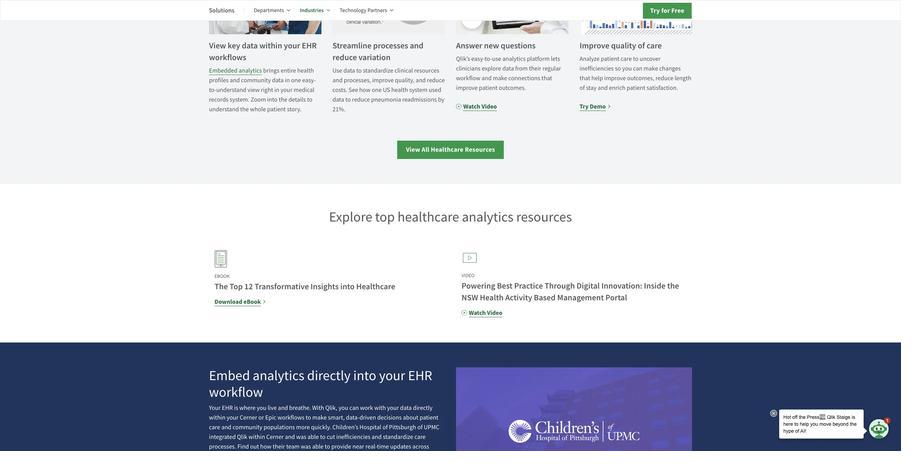 Task type: locate. For each thing, give the bounding box(es) containing it.
into down right
[[267, 96, 278, 104]]

2 vertical spatial into
[[353, 367, 376, 385]]

patient down explore
[[479, 84, 498, 92]]

1 vertical spatial one
[[372, 86, 382, 94]]

based
[[534, 293, 556, 304]]

download
[[215, 298, 242, 306]]

use
[[333, 67, 342, 75]]

view
[[209, 40, 226, 51], [406, 145, 420, 154]]

of inside analyze patient care to uncover inefficiencies so you can make changes that help improve outcomes, reduce length of stay and enrich patient satisfaction.
[[580, 84, 585, 92]]

0 horizontal spatial improve
[[372, 77, 394, 85]]

costs.
[[333, 86, 347, 94]]

1 horizontal spatial how
[[359, 86, 371, 94]]

embedded
[[209, 67, 238, 75]]

industries
[[300, 7, 324, 14]]

and up system
[[416, 77, 426, 85]]

reduce up satisfaction.
[[656, 74, 674, 82]]

1 vertical spatial understand
[[209, 106, 239, 114]]

1 horizontal spatial ehr
[[302, 40, 317, 51]]

into inside brings entire health profiles and community data in one easy- to-understand view right in your medical records system. zoom into the details to understand the whole patient story.
[[267, 96, 278, 104]]

was right "team"
[[301, 444, 311, 451]]

their left "team"
[[273, 444, 285, 451]]

0 vertical spatial can
[[633, 65, 643, 73]]

and right live
[[278, 405, 288, 413]]

one inside brings entire health profiles and community data in one easy- to-understand view right in your medical records system. zoom into the details to understand the whole patient story.
[[291, 77, 301, 85]]

0 vertical spatial watch video
[[464, 103, 497, 111]]

processes.
[[209, 444, 236, 451]]

within up out
[[249, 434, 265, 442]]

demo
[[590, 103, 606, 111]]

watch down nsw
[[469, 309, 486, 318]]

1 vertical spatial cerner
[[266, 434, 284, 442]]

2 horizontal spatial you
[[622, 65, 632, 73]]

data inside qlik's easy-to-use analytics platform lets clinicians explore data from their regular workflow and make connections that improve patient outcomes.
[[503, 65, 514, 73]]

1 vertical spatial healthcare
[[356, 282, 395, 293]]

data up the 21%.
[[333, 96, 344, 104]]

improve inside qlik's easy-to-use analytics platform lets clinicians explore data from their regular workflow and make connections that improve patient outcomes.
[[456, 84, 478, 92]]

how right out
[[260, 444, 272, 451]]

solutions
[[209, 6, 235, 14]]

innovation:
[[602, 281, 643, 292]]

you up or
[[257, 405, 267, 413]]

directly up the qlik,
[[307, 367, 351, 385]]

1 horizontal spatial the
[[279, 96, 287, 104]]

decisions
[[377, 414, 402, 422]]

0 vertical spatial directly
[[307, 367, 351, 385]]

1 vertical spatial into
[[341, 282, 355, 293]]

1 horizontal spatial directly
[[413, 405, 433, 413]]

0 vertical spatial able
[[308, 434, 319, 442]]

data down 'brings'
[[272, 77, 284, 85]]

to up more
[[306, 414, 311, 422]]

1 vertical spatial view
[[406, 145, 420, 154]]

try left for
[[650, 6, 660, 15]]

workflows down breathe.
[[278, 414, 305, 422]]

improve
[[580, 40, 610, 51]]

directly
[[307, 367, 351, 385], [413, 405, 433, 413]]

2 that from the left
[[580, 74, 591, 82]]

inefficiencies up help
[[580, 65, 614, 73]]

reduce up used
[[427, 77, 445, 85]]

updates
[[390, 444, 411, 451]]

to
[[633, 55, 639, 63], [356, 67, 362, 75], [307, 96, 313, 104], [346, 96, 351, 104], [306, 414, 311, 422], [320, 434, 326, 442], [325, 444, 330, 451]]

healthcare
[[431, 145, 464, 154], [356, 282, 395, 293]]

your
[[284, 40, 300, 51], [281, 86, 292, 94], [379, 367, 405, 385], [387, 405, 399, 413], [227, 414, 239, 422]]

1 that from the left
[[542, 74, 552, 82]]

into inside the ebook the top 12 transformative insights into healthcare
[[341, 282, 355, 293]]

team
[[286, 444, 300, 451]]

0 horizontal spatial resources
[[414, 67, 439, 75]]

1 horizontal spatial make
[[493, 74, 507, 82]]

0 horizontal spatial inefficiencies
[[336, 434, 371, 442]]

1 horizontal spatial healthcare
[[431, 145, 464, 154]]

to- inside brings entire health profiles and community data in one easy- to-understand view right in your medical records system. zoom into the details to understand the whole patient story.
[[209, 86, 216, 94]]

1 horizontal spatial that
[[580, 74, 591, 82]]

improve
[[605, 74, 626, 82], [372, 77, 394, 85], [456, 84, 478, 92]]

and down embedded analytics 'link'
[[230, 77, 240, 85]]

in right right
[[274, 86, 279, 94]]

2 horizontal spatial make
[[644, 65, 658, 73]]

of
[[638, 40, 645, 51], [580, 84, 585, 92], [383, 424, 388, 432], [418, 424, 423, 432]]

data inside view key data within your ehr workflows
[[242, 40, 258, 51]]

one
[[291, 77, 301, 85], [372, 86, 382, 94]]

hospital
[[360, 424, 381, 432]]

can up data-
[[350, 405, 359, 413]]

length
[[675, 74, 692, 82]]

reduce
[[333, 52, 357, 63], [656, 74, 674, 82], [427, 77, 445, 85], [352, 96, 370, 104]]

0 horizontal spatial how
[[260, 444, 272, 451]]

0 vertical spatial view
[[209, 40, 226, 51]]

0 vertical spatial try
[[650, 6, 660, 15]]

data up about
[[400, 405, 412, 413]]

1 vertical spatial inefficiencies
[[336, 434, 371, 442]]

within down your
[[209, 414, 226, 422]]

directly up about
[[413, 405, 433, 413]]

transformative
[[255, 282, 309, 293]]

patient up "so"
[[601, 55, 620, 63]]

within up 'brings'
[[260, 40, 282, 51]]

community up view
[[241, 77, 271, 85]]

out
[[250, 444, 259, 451]]

make inside the "embed analytics directly into your ehr workflow your ehr is where you live and breathe. with qlik, you can work with your data directly within your cerner or epic workflows to make smart, data-driven decisions about patient care and community populations more quickly. children's hospital of pittsburgh of upmc integrated qlik within cerner and was able to cut inefficiencies and standardize care processes. find out how their team was able to provide near real-time updates ac"
[[312, 414, 327, 422]]

can up outcomes,
[[633, 65, 643, 73]]

and inside qlik's easy-to-use analytics platform lets clinicians explore data from their regular workflow and make connections that improve patient outcomes.
[[482, 74, 492, 82]]

explore
[[329, 208, 373, 226]]

of left stay
[[580, 84, 585, 92]]

community
[[241, 77, 271, 85], [233, 424, 262, 432]]

download ebook
[[215, 298, 261, 306]]

to down 'cut' at the left bottom of the page
[[325, 444, 330, 451]]

1 horizontal spatial workflows
[[278, 414, 305, 422]]

make down with
[[312, 414, 327, 422]]

care inside analyze patient care to uncover inefficiencies so you can make changes that help improve outcomes, reduce length of stay and enrich patient satisfaction.
[[621, 55, 632, 63]]

free
[[672, 6, 685, 15]]

easy- up medical
[[302, 77, 316, 85]]

1 vertical spatial can
[[350, 405, 359, 413]]

to- up records
[[209, 86, 216, 94]]

0 vertical spatial within
[[260, 40, 282, 51]]

1 vertical spatial community
[[233, 424, 262, 432]]

improve up the enrich
[[605, 74, 626, 82]]

view inside view key data within your ehr workflows
[[209, 40, 226, 51]]

workflows down key
[[209, 52, 246, 63]]

children's hospital of pittsburgh of upmc logo image
[[456, 368, 692, 452]]

in
[[285, 77, 290, 85], [274, 86, 279, 94]]

one down entire
[[291, 77, 301, 85]]

make inside analyze patient care to uncover inefficiencies so you can make changes that help improve outcomes, reduce length of stay and enrich patient satisfaction.
[[644, 65, 658, 73]]

breathe.
[[289, 405, 311, 413]]

patient up upmc
[[420, 414, 438, 422]]

through
[[545, 281, 575, 292]]

understand up system.
[[216, 86, 246, 94]]

explore
[[482, 65, 501, 73]]

0 vertical spatial their
[[529, 65, 541, 73]]

view for view all healthcare resources
[[406, 145, 420, 154]]

cerner down populations
[[266, 434, 284, 442]]

12
[[245, 282, 253, 293]]

to down medical
[[307, 96, 313, 104]]

processes
[[373, 40, 408, 51]]

0 horizontal spatial one
[[291, 77, 301, 85]]

easy- up clinicians
[[472, 55, 485, 63]]

the down system.
[[240, 106, 249, 114]]

0 vertical spatial cerner
[[240, 414, 257, 422]]

and down explore
[[482, 74, 492, 82]]

view all healthcare resources link
[[397, 141, 504, 159]]

make down uncover
[[644, 65, 658, 73]]

1 horizontal spatial view
[[406, 145, 420, 154]]

understand down records
[[209, 106, 239, 114]]

their down platform
[[529, 65, 541, 73]]

and inside streamline processes and reduce variation
[[410, 40, 424, 51]]

1 vertical spatial their
[[273, 444, 285, 451]]

0 horizontal spatial directly
[[307, 367, 351, 385]]

in down entire
[[285, 77, 290, 85]]

qlik
[[237, 434, 247, 442]]

of left upmc
[[418, 424, 423, 432]]

0 horizontal spatial make
[[312, 414, 327, 422]]

ehr inside view key data within your ehr workflows
[[302, 40, 317, 51]]

video powering best practice through digital innovation: inside the nsw health activity based management portal
[[462, 273, 679, 304]]

driven
[[360, 414, 376, 422]]

was down more
[[296, 434, 306, 442]]

resources inside the use data to standardize clinical resources and processes, improve quality, and reduce costs. see how one us health system used data to reduce pneumonia readmissions by 21%.
[[414, 67, 439, 75]]

that inside qlik's easy-to-use analytics platform lets clinicians explore data from their regular workflow and make connections that improve patient outcomes.
[[542, 74, 552, 82]]

0 horizontal spatial their
[[273, 444, 285, 451]]

that up stay
[[580, 74, 591, 82]]

0 horizontal spatial easy-
[[302, 77, 316, 85]]

0 horizontal spatial view
[[209, 40, 226, 51]]

watch right by at the top left of the page
[[464, 103, 480, 111]]

care up "so"
[[621, 55, 632, 63]]

for
[[662, 6, 670, 15]]

to left uncover
[[633, 55, 639, 63]]

us
[[383, 86, 390, 94]]

departments link
[[254, 2, 290, 19]]

0 vertical spatial to-
[[485, 55, 492, 63]]

within
[[260, 40, 282, 51], [209, 414, 226, 422], [249, 434, 265, 442]]

1 vertical spatial easy-
[[302, 77, 316, 85]]

0 horizontal spatial cerner
[[240, 414, 257, 422]]

children's
[[333, 424, 358, 432]]

answer
[[456, 40, 483, 51]]

health down the quality,
[[392, 86, 408, 94]]

the right inside
[[668, 281, 679, 292]]

0 horizontal spatial try
[[580, 103, 589, 111]]

1 vertical spatial watch video
[[469, 309, 503, 318]]

1 vertical spatial in
[[274, 86, 279, 94]]

0 vertical spatial inefficiencies
[[580, 65, 614, 73]]

1 vertical spatial try
[[580, 103, 589, 111]]

standardize down variation
[[363, 67, 393, 75]]

0 horizontal spatial can
[[350, 405, 359, 413]]

into right insights
[[341, 282, 355, 293]]

inefficiencies inside the "embed analytics directly into your ehr workflow your ehr is where you live and breathe. with qlik, you can work with your data directly within your cerner or epic workflows to make smart, data-driven decisions about patient care and community populations more quickly. children's hospital of pittsburgh of upmc integrated qlik within cerner and was able to cut inefficiencies and standardize care processes. find out how their team was able to provide near real-time updates ac"
[[336, 434, 371, 442]]

how inside the use data to standardize clinical resources and processes, improve quality, and reduce costs. see how one us health system used data to reduce pneumonia readmissions by 21%.
[[359, 86, 371, 94]]

1 horizontal spatial improve
[[456, 84, 478, 92]]

how inside the "embed analytics directly into your ehr workflow your ehr is where you live and breathe. with qlik, you can work with your data directly within your cerner or epic workflows to make smart, data-driven decisions about patient care and community populations more quickly. children's hospital of pittsburgh of upmc integrated qlik within cerner and was able to cut inefficiencies and standardize care processes. find out how their team was able to provide near real-time updates ac"
[[260, 444, 272, 451]]

0 vertical spatial standardize
[[363, 67, 393, 75]]

0 horizontal spatial ehr
[[222, 405, 233, 413]]

one left us at the left top
[[372, 86, 382, 94]]

2 horizontal spatial the
[[668, 281, 679, 292]]

2 vertical spatial make
[[312, 414, 327, 422]]

improve down clinicians
[[456, 84, 478, 92]]

and down help
[[598, 84, 608, 92]]

view
[[248, 86, 260, 94]]

0 vertical spatial healthcare
[[431, 145, 464, 154]]

view inside view all healthcare resources link
[[406, 145, 420, 154]]

how right see
[[359, 86, 371, 94]]

embedded analytics
[[209, 67, 262, 75]]

patient left story.
[[267, 106, 286, 114]]

view left the all
[[406, 145, 420, 154]]

embed analytics directly into your ehr workflow your ehr is where you live and breathe. with qlik, you can work with your data directly within your cerner or epic workflows to make smart, data-driven decisions about patient care and community populations more quickly. children's hospital of pittsburgh of upmc integrated qlik within cerner and was able to cut inefficiencies and standardize care processes. find out how their team was able to provide near real-time updates ac
[[209, 367, 440, 452]]

improve quality of care
[[580, 40, 662, 51]]

1 vertical spatial resources
[[517, 208, 572, 226]]

try left demo
[[580, 103, 589, 111]]

cerner down where
[[240, 414, 257, 422]]

0 horizontal spatial workflow
[[209, 384, 263, 402]]

1 horizontal spatial can
[[633, 65, 643, 73]]

0 vertical spatial how
[[359, 86, 371, 94]]

improve up us at the left top
[[372, 77, 394, 85]]

0 vertical spatial ehr
[[302, 40, 317, 51]]

readmissions
[[402, 96, 437, 104]]

0 vertical spatial resources
[[414, 67, 439, 75]]

0 vertical spatial workflow
[[456, 74, 481, 82]]

0 horizontal spatial health
[[297, 67, 314, 75]]

reduce down streamline
[[333, 52, 357, 63]]

0 vertical spatial in
[[285, 77, 290, 85]]

workflow inside qlik's easy-to-use analytics platform lets clinicians explore data from their regular workflow and make connections that improve patient outcomes.
[[456, 74, 481, 82]]

partners
[[368, 7, 387, 14]]

0 vertical spatial easy-
[[472, 55, 485, 63]]

care
[[647, 40, 662, 51], [621, 55, 632, 63], [209, 424, 220, 432], [415, 434, 426, 442]]

best
[[497, 281, 513, 292]]

you
[[622, 65, 632, 73], [257, 405, 267, 413], [339, 405, 348, 413]]

answer new questions
[[456, 40, 536, 51]]

is
[[234, 405, 238, 413]]

powering
[[462, 281, 496, 292]]

0 horizontal spatial that
[[542, 74, 552, 82]]

0 horizontal spatial the
[[240, 106, 249, 114]]

to- inside qlik's easy-to-use analytics platform lets clinicians explore data from their regular workflow and make connections that improve patient outcomes.
[[485, 55, 492, 63]]

1 horizontal spatial to-
[[485, 55, 492, 63]]

0 vertical spatial watch video link
[[456, 102, 497, 112]]

technology partners link
[[340, 2, 393, 19]]

pneumonia
[[371, 96, 401, 104]]

and right processes
[[410, 40, 424, 51]]

try for free
[[650, 6, 685, 15]]

that down "regular"
[[542, 74, 552, 82]]

1 horizontal spatial their
[[529, 65, 541, 73]]

2 vertical spatial the
[[668, 281, 679, 292]]

1 horizontal spatial one
[[372, 86, 382, 94]]

live
[[268, 405, 277, 413]]

1 vertical spatial the
[[240, 106, 249, 114]]

to left 'cut' at the left bottom of the page
[[320, 434, 326, 442]]

system.
[[230, 96, 250, 104]]

0 vertical spatial health
[[297, 67, 314, 75]]

workflow up is
[[209, 384, 263, 402]]

0 horizontal spatial workflows
[[209, 52, 246, 63]]

data left the from
[[503, 65, 514, 73]]

and up real-
[[372, 434, 382, 442]]

workflow down clinicians
[[456, 74, 481, 82]]

0 vertical spatial make
[[644, 65, 658, 73]]

regular
[[543, 65, 561, 73]]

1 horizontal spatial easy-
[[472, 55, 485, 63]]

you up smart,
[[339, 405, 348, 413]]

1 vertical spatial make
[[493, 74, 507, 82]]

you inside analyze patient care to uncover inefficiencies so you can make changes that help improve outcomes, reduce length of stay and enrich patient satisfaction.
[[622, 65, 632, 73]]

inefficiencies up near
[[336, 434, 371, 442]]

community up qlik
[[233, 424, 262, 432]]

watch video link
[[456, 102, 497, 112], [462, 309, 503, 318]]

1 vertical spatial standardize
[[383, 434, 413, 442]]

can inside the "embed analytics directly into your ehr workflow your ehr is where you live and breathe. with qlik, you can work with your data directly within your cerner or epic workflows to make smart, data-driven decisions about patient care and community populations more quickly. children's hospital of pittsburgh of upmc integrated qlik within cerner and was able to cut inefficiencies and standardize care processes. find out how their team was able to provide near real-time updates ac"
[[350, 405, 359, 413]]

health right entire
[[297, 67, 314, 75]]

0 vertical spatial into
[[267, 96, 278, 104]]

clinicians
[[456, 65, 481, 73]]

you right "so"
[[622, 65, 632, 73]]

understand
[[216, 86, 246, 94], [209, 106, 239, 114]]

data right key
[[242, 40, 258, 51]]

0 horizontal spatial healthcare
[[356, 282, 395, 293]]

improve inside analyze patient care to uncover inefficiencies so you can make changes that help improve outcomes, reduce length of stay and enrich patient satisfaction.
[[605, 74, 626, 82]]

view left key
[[209, 40, 226, 51]]

standardize up updates
[[383, 434, 413, 442]]

to- up explore
[[485, 55, 492, 63]]

community inside brings entire health profiles and community data in one easy- to-understand view right in your medical records system. zoom into the details to understand the whole patient story.
[[241, 77, 271, 85]]

1 vertical spatial health
[[392, 86, 408, 94]]

the left details
[[279, 96, 287, 104]]

ehr for within
[[302, 40, 317, 51]]

their inside the "embed analytics directly into your ehr workflow your ehr is where you live and breathe. with qlik, you can work with your data directly within your cerner or epic workflows to make smart, data-driven decisions about patient care and community populations more quickly. children's hospital of pittsburgh of upmc integrated qlik within cerner and was able to cut inefficiencies and standardize care processes. find out how their team was able to provide near real-time updates ac"
[[273, 444, 285, 451]]

into up work
[[353, 367, 376, 385]]

0 horizontal spatial in
[[274, 86, 279, 94]]

download ebook link
[[215, 297, 266, 307]]

0 vertical spatial workflows
[[209, 52, 246, 63]]

make down explore
[[493, 74, 507, 82]]

and up integrated
[[221, 424, 231, 432]]

inefficiencies inside analyze patient care to uncover inefficiencies so you can make changes that help improve outcomes, reduce length of stay and enrich patient satisfaction.
[[580, 65, 614, 73]]

your inside view key data within your ehr workflows
[[284, 40, 300, 51]]

1 vertical spatial workflow
[[209, 384, 263, 402]]

data inside the "embed analytics directly into your ehr workflow your ehr is where you live and breathe. with qlik, you can work with your data directly within your cerner or epic workflows to make smart, data-driven decisions about patient care and community populations more quickly. children's hospital of pittsburgh of upmc integrated qlik within cerner and was able to cut inefficiencies and standardize care processes. find out how their team was able to provide near real-time updates ac"
[[400, 405, 412, 413]]

1 vertical spatial workflows
[[278, 414, 305, 422]]

real-
[[366, 444, 377, 451]]

1 vertical spatial directly
[[413, 405, 433, 413]]

1 vertical spatial ehr
[[408, 367, 432, 385]]

your inside brings entire health profiles and community data in one easy- to-understand view right in your medical records system. zoom into the details to understand the whole patient story.
[[281, 86, 292, 94]]

analytics inside 'link'
[[239, 67, 262, 75]]

ebook
[[244, 298, 261, 306]]

1 horizontal spatial try
[[650, 6, 660, 15]]



Task type: vqa. For each thing, say whether or not it's contained in the screenshot.
the patient
yes



Task type: describe. For each thing, give the bounding box(es) containing it.
data inside brings entire health profiles and community data in one easy- to-understand view right in your medical records system. zoom into the details to understand the whole patient story.
[[272, 77, 284, 85]]

and up "team"
[[285, 434, 295, 442]]

brings
[[263, 67, 280, 75]]

satisfaction.
[[647, 84, 678, 92]]

to down see
[[346, 96, 351, 104]]

quickly.
[[311, 424, 331, 432]]

healthcare
[[398, 208, 459, 226]]

smart,
[[328, 414, 345, 422]]

into inside the "embed analytics directly into your ehr workflow your ehr is where you live and breathe. with qlik, you can work with your data directly within your cerner or epic workflows to make smart, data-driven decisions about patient care and community populations more quickly. children's hospital of pittsburgh of upmc integrated qlik within cerner and was able to cut inefficiencies and standardize care processes. find out how their team was able to provide near real-time updates ac"
[[353, 367, 376, 385]]

try for try for free
[[650, 6, 660, 15]]

near
[[353, 444, 364, 451]]

and inside analyze patient care to uncover inefficiencies so you can make changes that help improve outcomes, reduce length of stay and enrich patient satisfaction.
[[598, 84, 608, 92]]

whole
[[250, 106, 266, 114]]

activity
[[506, 293, 532, 304]]

patient inside brings entire health profiles and community data in one easy- to-understand view right in your medical records system. zoom into the details to understand the whole patient story.
[[267, 106, 286, 114]]

work
[[360, 405, 373, 413]]

1 vertical spatial watch video link
[[462, 309, 503, 318]]

nsw
[[462, 293, 478, 304]]

management
[[557, 293, 604, 304]]

1 horizontal spatial cerner
[[266, 434, 284, 442]]

records
[[209, 96, 229, 104]]

0 vertical spatial watch
[[464, 103, 480, 111]]

where
[[239, 405, 256, 413]]

2 vertical spatial within
[[249, 434, 265, 442]]

2 vertical spatial ehr
[[222, 405, 233, 413]]

ebook
[[215, 274, 230, 280]]

to up processes,
[[356, 67, 362, 75]]

streamline
[[333, 40, 372, 51]]

health inside the use data to standardize clinical resources and processes, improve quality, and reduce costs. see how one us health system used data to reduce pneumonia readmissions by 21%.
[[392, 86, 408, 94]]

try for try demo
[[580, 103, 589, 111]]

reduce down see
[[352, 96, 370, 104]]

enrich
[[609, 84, 626, 92]]

of up uncover
[[638, 40, 645, 51]]

populations
[[264, 424, 295, 432]]

1 vertical spatial watch
[[469, 309, 486, 318]]

details
[[289, 96, 306, 104]]

video
[[462, 273, 475, 279]]

qlik,
[[325, 405, 337, 413]]

view key data within your ehr workflows
[[209, 40, 317, 63]]

qlik's easy-to-use analytics platform lets clinicians explore data from their regular workflow and make connections that improve patient outcomes.
[[456, 55, 561, 92]]

portal
[[606, 293, 627, 304]]

community inside the "embed analytics directly into your ehr workflow your ehr is where you live and breathe. with qlik, you can work with your data directly within your cerner or epic workflows to make smart, data-driven decisions about patient care and community populations more quickly. children's hospital of pittsburgh of upmc integrated qlik within cerner and was able to cut inefficiencies and standardize care processes. find out how their team was able to provide near real-time updates ac"
[[233, 424, 262, 432]]

view for view key data within your ehr workflows
[[209, 40, 226, 51]]

easy- inside qlik's easy-to-use analytics platform lets clinicians explore data from their regular workflow and make connections that improve patient outcomes.
[[472, 55, 485, 63]]

processes,
[[344, 77, 371, 85]]

find
[[238, 444, 249, 451]]

1 vertical spatial within
[[209, 414, 226, 422]]

quality,
[[395, 77, 415, 85]]

improve inside the use data to standardize clinical resources and processes, improve quality, and reduce costs. see how one us health system used data to reduce pneumonia readmissions by 21%.
[[372, 77, 394, 85]]

ebook the top 12 transformative insights into healthcare
[[215, 274, 395, 293]]

workflows inside view key data within your ehr workflows
[[209, 52, 246, 63]]

use
[[492, 55, 501, 63]]

brings entire health profiles and community data in one easy- to-understand view right in your medical records system. zoom into the details to understand the whole patient story.
[[209, 67, 316, 114]]

medical
[[294, 86, 314, 94]]

1 horizontal spatial in
[[285, 77, 290, 85]]

stay
[[586, 84, 597, 92]]

profiles
[[209, 77, 229, 85]]

platform
[[527, 55, 550, 63]]

within inside view key data within your ehr workflows
[[260, 40, 282, 51]]

industries link
[[300, 2, 330, 19]]

of down decisions
[[383, 424, 388, 432]]

to inside brings entire health profiles and community data in one easy- to-understand view right in your medical records system. zoom into the details to understand the whole patient story.
[[307, 96, 313, 104]]

try demo link
[[580, 102, 611, 112]]

data right the use
[[344, 67, 355, 75]]

standardize inside the use data to standardize clinical resources and processes, improve quality, and reduce costs. see how one us health system used data to reduce pneumonia readmissions by 21%.
[[363, 67, 393, 75]]

0 vertical spatial the
[[279, 96, 287, 104]]

upmc
[[424, 424, 440, 432]]

reduce inside analyze patient care to uncover inefficiencies so you can make changes that help improve outcomes, reduce length of stay and enrich patient satisfaction.
[[656, 74, 674, 82]]

and inside brings entire health profiles and community data in one easy- to-understand view right in your medical records system. zoom into the details to understand the whole patient story.
[[230, 77, 240, 85]]

technology
[[340, 7, 367, 14]]

patient down outcomes,
[[627, 84, 646, 92]]

health inside brings entire health profiles and community data in one easy- to-understand view right in your medical records system. zoom into the details to understand the whole patient story.
[[297, 67, 314, 75]]

outcomes,
[[627, 74, 655, 82]]

entire
[[281, 67, 296, 75]]

used
[[429, 86, 441, 94]]

so
[[615, 65, 621, 73]]

reduce inside streamline processes and reduce variation
[[333, 52, 357, 63]]

streamline processes and reduce variation
[[333, 40, 424, 63]]

time
[[377, 444, 389, 451]]

their inside qlik's easy-to-use analytics platform lets clinicians explore data from their regular workflow and make connections that improve patient outcomes.
[[529, 65, 541, 73]]

your
[[209, 405, 221, 413]]

zoom
[[251, 96, 266, 104]]

with
[[374, 405, 386, 413]]

all
[[422, 145, 430, 154]]

inside
[[644, 281, 666, 292]]

0 horizontal spatial you
[[257, 405, 267, 413]]

by
[[438, 96, 445, 104]]

1 vertical spatial video
[[487, 309, 503, 318]]

the
[[215, 282, 228, 293]]

workflow inside the "embed analytics directly into your ehr workflow your ehr is where you live and breathe. with qlik, you can work with your data directly within your cerner or epic workflows to make smart, data-driven decisions about patient care and community populations more quickly. children's hospital of pittsburgh of upmc integrated qlik within cerner and was able to cut inefficiencies and standardize care processes. find out how their team was able to provide near real-time updates ac"
[[209, 384, 263, 402]]

digital
[[577, 281, 600, 292]]

more
[[296, 424, 310, 432]]

the inside 'video powering best practice through digital innovation: inside the nsw health activity based management portal'
[[668, 281, 679, 292]]

resources
[[465, 145, 495, 154]]

epic
[[265, 414, 276, 422]]

1 vertical spatial able
[[312, 444, 324, 451]]

patient inside the "embed analytics directly into your ehr workflow your ehr is where you live and breathe. with qlik, you can work with your data directly within your cerner or epic workflows to make smart, data-driven decisions about patient care and community populations more quickly. children's hospital of pittsburgh of upmc integrated qlik within cerner and was able to cut inefficiencies and standardize care processes. find out how their team was able to provide near real-time updates ac"
[[420, 414, 438, 422]]

provide
[[331, 444, 351, 451]]

clinical
[[395, 67, 413, 75]]

to inside analyze patient care to uncover inefficiencies so you can make changes that help improve outcomes, reduce length of stay and enrich patient satisfaction.
[[633, 55, 639, 63]]

new
[[484, 40, 499, 51]]

solutions menu bar
[[209, 2, 403, 19]]

that inside analyze patient care to uncover inefficiencies so you can make changes that help improve outcomes, reduce length of stay and enrich patient satisfaction.
[[580, 74, 591, 82]]

cut
[[327, 434, 335, 442]]

insights
[[311, 282, 339, 293]]

can inside analyze patient care to uncover inefficiencies so you can make changes that help improve outcomes, reduce length of stay and enrich patient satisfaction.
[[633, 65, 643, 73]]

1 horizontal spatial you
[[339, 405, 348, 413]]

workflows inside the "embed analytics directly into your ehr workflow your ehr is where you live and breathe. with qlik, you can work with your data directly within your cerner or epic workflows to make smart, data-driven decisions about patient care and community populations more quickly. children's hospital of pittsburgh of upmc integrated qlik within cerner and was able to cut inefficiencies and standardize care processes. find out how their team was able to provide near real-time updates ac"
[[278, 414, 305, 422]]

patient inside qlik's easy-to-use analytics platform lets clinicians explore data from their regular workflow and make connections that improve patient outcomes.
[[479, 84, 498, 92]]

easy- inside brings entire health profiles and community data in one easy- to-understand view right in your medical records system. zoom into the details to understand the whole patient story.
[[302, 77, 316, 85]]

quality
[[611, 40, 636, 51]]

and down the use
[[333, 77, 343, 85]]

make inside qlik's easy-to-use analytics platform lets clinicians explore data from their regular workflow and make connections that improve patient outcomes.
[[493, 74, 507, 82]]

changes
[[660, 65, 681, 73]]

right
[[261, 86, 273, 94]]

healthcare inside the ebook the top 12 transformative insights into healthcare
[[356, 282, 395, 293]]

1 vertical spatial was
[[301, 444, 311, 451]]

1 horizontal spatial resources
[[517, 208, 572, 226]]

with
[[312, 405, 324, 413]]

questions
[[501, 40, 536, 51]]

analytics inside qlik's easy-to-use analytics platform lets clinicians explore data from their regular workflow and make connections that improve patient outcomes.
[[503, 55, 526, 63]]

top
[[230, 282, 243, 293]]

standardize inside the "embed analytics directly into your ehr workflow your ehr is where you live and breathe. with qlik, you can work with your data directly within your cerner or epic workflows to make smart, data-driven decisions about patient care and community populations more quickly. children's hospital of pittsburgh of upmc integrated qlik within cerner and was able to cut inefficiencies and standardize care processes. find out how their team was able to provide near real-time updates ac"
[[383, 434, 413, 442]]

view all healthcare resources
[[406, 145, 495, 154]]

care up uncover
[[647, 40, 662, 51]]

technology partners
[[340, 7, 387, 14]]

0 vertical spatial was
[[296, 434, 306, 442]]

uncover
[[640, 55, 661, 63]]

practice
[[514, 281, 543, 292]]

watch video for the bottom watch video link
[[469, 309, 503, 318]]

top
[[375, 208, 395, 226]]

watch video for the top watch video link
[[464, 103, 497, 111]]

0 vertical spatial understand
[[216, 86, 246, 94]]

from
[[515, 65, 528, 73]]

one inside the use data to standardize clinical resources and processes, improve quality, and reduce costs. see how one us health system used data to reduce pneumonia readmissions by 21%.
[[372, 86, 382, 94]]

care up integrated
[[209, 424, 220, 432]]

try demo
[[580, 103, 606, 111]]

0 vertical spatial video
[[482, 103, 497, 111]]

ehr for into
[[408, 367, 432, 385]]

care down upmc
[[415, 434, 426, 442]]

data-
[[346, 414, 360, 422]]

embed
[[209, 367, 250, 385]]

analytics inside the "embed analytics directly into your ehr workflow your ehr is where you live and breathe. with qlik, you can work with your data directly within your cerner or epic workflows to make smart, data-driven decisions about patient care and community populations more quickly. children's hospital of pittsburgh of upmc integrated qlik within cerner and was able to cut inefficiencies and standardize care processes. find out how their team was able to provide near real-time updates ac"
[[253, 367, 305, 385]]



